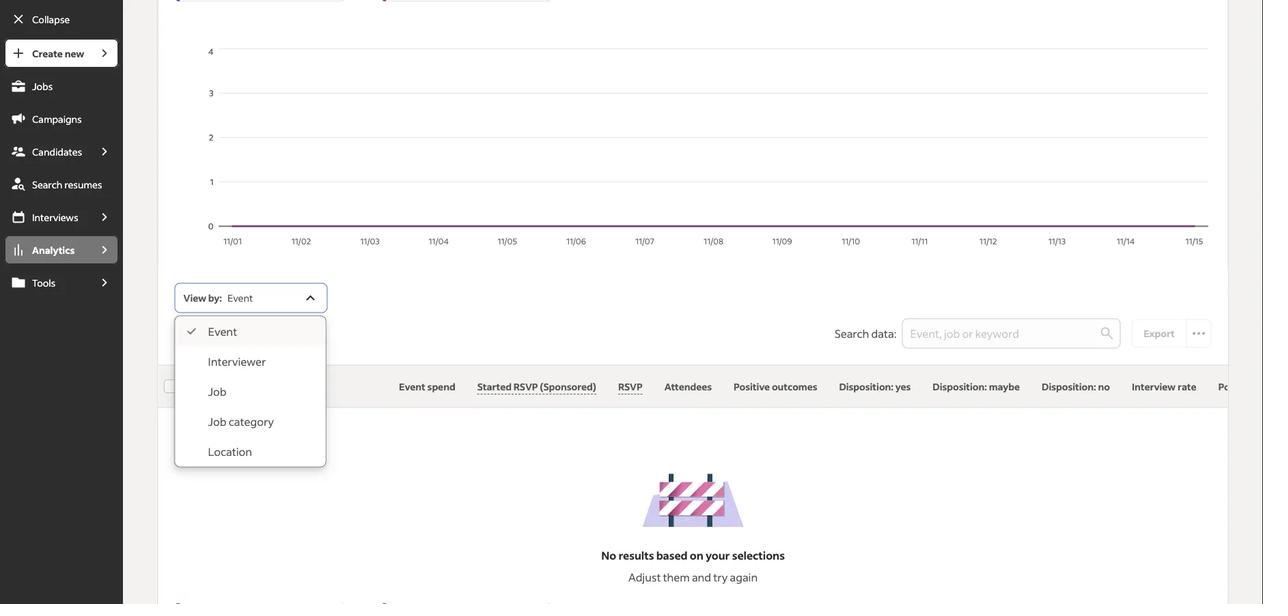 Task type: vqa. For each thing, say whether or not it's contained in the screenshot.
menu bar
yes



Task type: describe. For each thing, give the bounding box(es) containing it.
started rsvp (sponsored)
[[477, 381, 596, 393]]

selections
[[732, 549, 785, 563]]

list box containing event
[[175, 317, 326, 467]]

again
[[730, 571, 758, 585]]

search resumes link
[[4, 169, 119, 200]]

event spend
[[399, 381, 455, 393]]

ou
[[1257, 381, 1263, 393]]

view
[[184, 292, 206, 304]]

location
[[208, 445, 252, 459]]

started rsvp (sponsored) button
[[477, 380, 596, 395]]

adjust them and try again
[[629, 571, 758, 585]]

campaigns
[[32, 113, 82, 125]]

results
[[619, 549, 654, 563]]

search resumes
[[32, 178, 102, 191]]

no results based on your selections
[[602, 549, 785, 563]]

outcomes
[[772, 381, 817, 393]]

event option
[[175, 317, 326, 347]]

event for event spend
[[399, 381, 425, 393]]

no
[[1098, 381, 1110, 393]]

jobs
[[32, 80, 53, 92]]

create new
[[32, 47, 84, 59]]

view by: event
[[184, 292, 253, 304]]

disposition: for disposition: maybe
[[933, 381, 987, 393]]

based
[[656, 549, 688, 563]]

on
[[690, 549, 704, 563]]

interviewer
[[208, 355, 266, 369]]

and
[[692, 571, 711, 585]]

by:
[[208, 292, 222, 304]]

0 vertical spatial event
[[228, 292, 253, 304]]

spend
[[427, 381, 455, 393]]

rsvp button
[[618, 380, 642, 395]]

2 rsvp from the left
[[618, 381, 642, 393]]

no
[[602, 549, 616, 563]]

your
[[706, 549, 730, 563]]

interview rate
[[1132, 381, 1197, 393]]

collapse
[[32, 13, 70, 25]]

attendees
[[664, 381, 712, 393]]

yes
[[895, 381, 911, 393]]

job for job
[[208, 385, 227, 399]]

event for event
[[208, 325, 237, 339]]

job category
[[208, 415, 274, 429]]

positive outcomes
[[734, 381, 817, 393]]

collapse button
[[4, 4, 119, 34]]

rate
[[1178, 381, 1197, 393]]

positive for positive outcomes
[[734, 381, 770, 393]]

create new link
[[4, 38, 90, 68]]



Task type: locate. For each thing, give the bounding box(es) containing it.
jobs link
[[4, 71, 119, 101]]

tools link
[[4, 268, 90, 298]]

campaigns link
[[4, 104, 119, 134]]

search
[[32, 178, 62, 191], [835, 327, 869, 341]]

maybe
[[989, 381, 1020, 393]]

search for search resumes
[[32, 178, 62, 191]]

event inside option
[[208, 325, 237, 339]]

(sponsored)
[[540, 381, 596, 393]]

disposition: no
[[1042, 381, 1110, 393]]

positive for positive ou
[[1218, 381, 1255, 393]]

disposition: left the "yes"
[[839, 381, 893, 393]]

adjust
[[629, 571, 661, 585]]

interviews link
[[4, 202, 90, 232]]

interviews
[[32, 211, 78, 223]]

3 disposition: from the left
[[1042, 381, 1096, 393]]

disposition:
[[839, 381, 893, 393], [933, 381, 987, 393], [1042, 381, 1096, 393]]

rsvp inside button
[[513, 381, 538, 393]]

candidates
[[32, 146, 82, 158]]

category
[[229, 415, 274, 429]]

events
[[194, 381, 225, 393]]

1 horizontal spatial search
[[835, 327, 869, 341]]

2 vertical spatial event
[[399, 381, 425, 393]]

analytics link
[[4, 235, 90, 265]]

disposition: left maybe at bottom
[[933, 381, 987, 393]]

1 disposition: from the left
[[839, 381, 893, 393]]

0 horizontal spatial rsvp
[[513, 381, 538, 393]]

0 vertical spatial job
[[208, 385, 227, 399]]

tools
[[32, 277, 56, 289]]

create
[[32, 47, 63, 59]]

new
[[65, 47, 84, 59]]

event up interviewer
[[208, 325, 237, 339]]

event
[[228, 292, 253, 304], [208, 325, 237, 339], [399, 381, 425, 393]]

job
[[208, 385, 227, 399], [208, 415, 227, 429]]

interview
[[1132, 381, 1176, 393]]

2 disposition: from the left
[[933, 381, 987, 393]]

search data:
[[835, 327, 897, 341]]

data:
[[872, 327, 897, 341]]

job down interviewer
[[208, 385, 227, 399]]

disposition: maybe
[[933, 381, 1020, 393]]

event left "spend"
[[399, 381, 425, 393]]

positive ou
[[1218, 381, 1263, 393]]

1 horizontal spatial rsvp
[[618, 381, 642, 393]]

1 horizontal spatial positive
[[1218, 381, 1255, 393]]

2 horizontal spatial disposition:
[[1042, 381, 1096, 393]]

them
[[663, 571, 690, 585]]

1 positive from the left
[[734, 381, 770, 393]]

no results available image
[[642, 474, 745, 528]]

candidates link
[[4, 137, 90, 167]]

1 rsvp from the left
[[513, 381, 538, 393]]

search inside search resumes link
[[32, 178, 62, 191]]

analytics
[[32, 244, 75, 256]]

search for search data:
[[835, 327, 869, 341]]

rsvp left attendees
[[618, 381, 642, 393]]

1 vertical spatial event
[[208, 325, 237, 339]]

2 positive from the left
[[1218, 381, 1255, 393]]

1 vertical spatial job
[[208, 415, 227, 429]]

0 horizontal spatial search
[[32, 178, 62, 191]]

positive left ou
[[1218, 381, 1255, 393]]

resumes
[[64, 178, 102, 191]]

1 vertical spatial search
[[835, 327, 869, 341]]

disposition: left no
[[1042, 381, 1096, 393]]

job up location
[[208, 415, 227, 429]]

disposition: yes
[[839, 381, 911, 393]]

job for job category
[[208, 415, 227, 429]]

rsvp
[[513, 381, 538, 393], [618, 381, 642, 393]]

0 horizontal spatial positive
[[734, 381, 770, 393]]

try
[[714, 571, 728, 585]]

disposition: for disposition: yes
[[839, 381, 893, 393]]

0 horizontal spatial disposition:
[[839, 381, 893, 393]]

event right by:
[[228, 292, 253, 304]]

1 job from the top
[[208, 385, 227, 399]]

list box
[[175, 317, 326, 467]]

disposition: for disposition: no
[[1042, 381, 1096, 393]]

positive
[[734, 381, 770, 393], [1218, 381, 1255, 393]]

menu bar
[[0, 38, 123, 605]]

menu bar containing create new
[[0, 38, 123, 605]]

2 job from the top
[[208, 415, 227, 429]]

region
[[175, 46, 1212, 250]]

started
[[477, 381, 511, 393]]

rsvp right started on the left bottom of page
[[513, 381, 538, 393]]

search left data:
[[835, 327, 869, 341]]

positive left outcomes
[[734, 381, 770, 393]]

search up interviews link
[[32, 178, 62, 191]]

1 horizontal spatial disposition:
[[933, 381, 987, 393]]

0 vertical spatial search
[[32, 178, 62, 191]]



